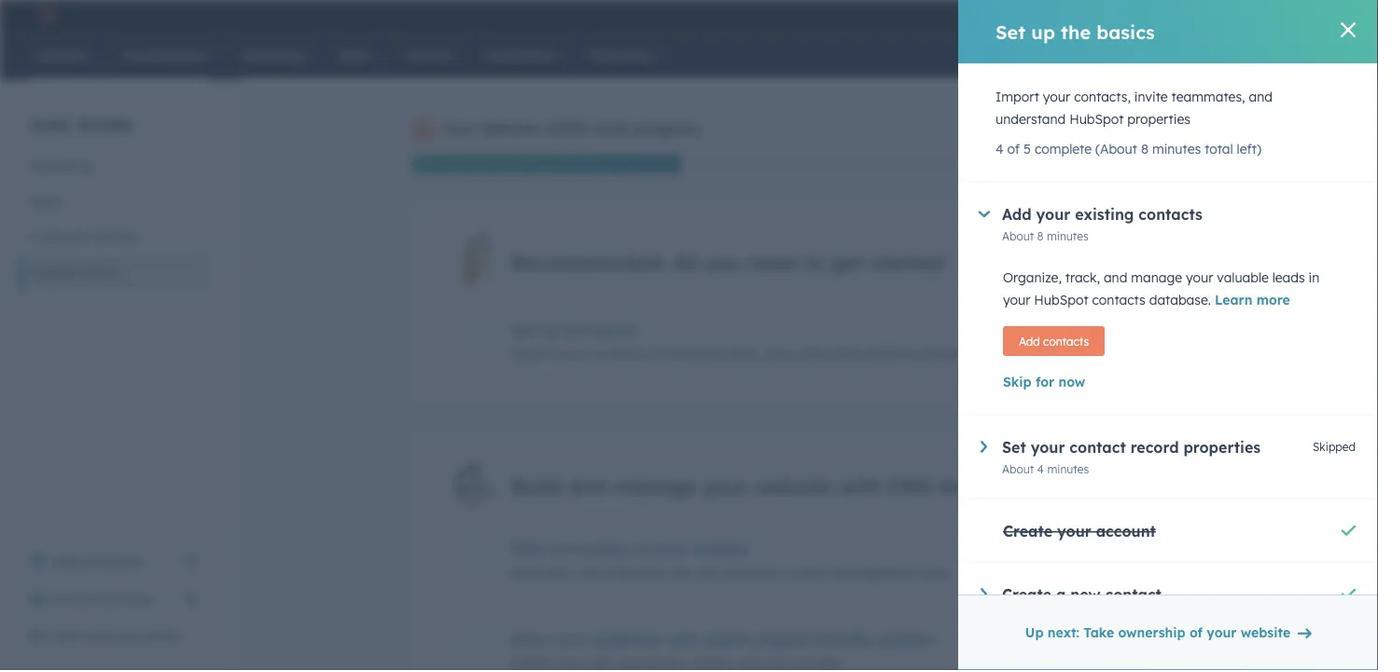 Task type: vqa. For each thing, say whether or not it's contained in the screenshot.
the rightmost Primary
no



Task type: describe. For each thing, give the bounding box(es) containing it.
team
[[123, 592, 155, 608]]

next:
[[1048, 625, 1080, 642]]

track,
[[1066, 270, 1100, 286]]

hubspot inside 'import your contacts, invite teammates, and understand hubspot properties'
[[1070, 111, 1124, 127]]

and inside 'import your contacts, invite teammates, and understand hubspot properties'
[[1249, 89, 1273, 105]]

recommended:
[[511, 250, 667, 275]]

set up the basics dialog
[[958, 0, 1378, 671]]

hubspot inside set up the basics import your contacts, invite teammates, and understand hubspot properties
[[866, 346, 920, 363]]

4 of 5 complete (about 8 minutes total left)
[[996, 141, 1262, 157]]

overview
[[87, 629, 142, 645]]

progress
[[634, 119, 699, 138]]

your
[[442, 119, 476, 138]]

create for create a new contact
[[1002, 586, 1052, 605]]

1 horizontal spatial 8
[[1096, 346, 1103, 360]]

settings link
[[1175, 5, 1198, 25]]

get
[[830, 250, 864, 275]]

more
[[1257, 292, 1290, 308]]

0 vertical spatial (cms)
[[545, 119, 588, 138]]

import your contacts, invite teammates, and understand hubspot properties
[[996, 89, 1273, 127]]

marketplaces button
[[1096, 0, 1135, 30]]

up for set up the basics
[[1032, 20, 1055, 43]]

sales
[[30, 193, 62, 210]]

5
[[1024, 141, 1031, 157]]

learn more button
[[1215, 289, 1290, 312]]

now
[[1059, 374, 1086, 391]]

view your plan
[[52, 554, 143, 571]]

site
[[669, 566, 691, 582]]

1 vertical spatial contact
[[1105, 586, 1162, 605]]

properties inside set up the basics import your contacts, invite teammates, and understand hubspot properties
[[924, 346, 987, 363]]

take inside the up next: take ownership of your website button
[[1084, 625, 1114, 642]]

record
[[1131, 439, 1179, 457]]

about 8 minutes left
[[1061, 346, 1168, 360]]

caret image inside create a new contact dropdown button
[[981, 589, 987, 601]]

up next: take ownership of your website
[[1025, 625, 1291, 642]]

about left '26'
[[1075, 656, 1107, 670]]

grow your audience with search engine-friendly content button
[[511, 631, 1017, 649]]

minutes left total
[[1152, 141, 1201, 157]]

organize,
[[1003, 270, 1062, 286]]

properties inside 'import your contacts, invite teammates, and understand hubspot properties'
[[1128, 111, 1191, 127]]

contacts, inside 'import your contacts, invite teammates, and understand hubspot properties'
[[1074, 89, 1131, 105]]

set for set your contact record properties about 4 minutes
[[1002, 439, 1026, 457]]

start overview demo
[[52, 629, 181, 645]]

create your account
[[1003, 523, 1156, 541]]

notifications image
[[1209, 8, 1226, 25]]

0 vertical spatial with
[[838, 474, 882, 500]]

marketing
[[30, 158, 92, 174]]

add for contacts
[[1019, 335, 1040, 349]]

build and manage your website with cms hub
[[511, 474, 980, 500]]

skip for now
[[1003, 374, 1086, 391]]

invite
[[52, 592, 88, 608]]

customer service button
[[19, 219, 209, 255]]

upgrade image
[[986, 8, 1003, 25]]

create for create your account
[[1003, 523, 1053, 541]]

started
[[870, 250, 943, 275]]

(about
[[1096, 141, 1138, 157]]

hubspot inside organize, track, and manage your valuable leads in your hubspot contacts database.
[[1034, 292, 1089, 308]]

your inside set your contact record properties about 4 minutes
[[1031, 439, 1065, 457]]

set up the basics button
[[511, 321, 1017, 340]]

search button
[[1330, 39, 1362, 71]]

set for set up the basics
[[996, 20, 1026, 43]]

skipped
[[1313, 440, 1356, 454]]

leads
[[1273, 270, 1305, 286]]

audience
[[594, 631, 662, 649]]

service
[[93, 229, 138, 245]]

invite your team button
[[19, 581, 209, 619]]

import inside set up the basics import your contacts, invite teammates, and understand hubspot properties
[[511, 346, 555, 363]]

add for your
[[1002, 205, 1032, 224]]

skip
[[1003, 374, 1032, 391]]

self made button
[[1237, 0, 1354, 30]]

take inside take ownership of your website build and customize your site with powerful content management tools
[[511, 540, 546, 559]]

create a new contact button
[[981, 586, 1162, 605]]

valuable
[[1217, 270, 1269, 286]]

customer service
[[30, 229, 138, 245]]

you
[[704, 250, 742, 275]]

up
[[1025, 625, 1044, 642]]

help button
[[1139, 0, 1171, 30]]

existing
[[1075, 205, 1134, 224]]

calling icon image
[[1068, 7, 1085, 24]]

contacts inside add your existing contacts about 8 minutes
[[1139, 205, 1203, 224]]

understand inside 'import your contacts, invite teammates, and understand hubspot properties'
[[996, 111, 1066, 127]]

start
[[52, 629, 83, 645]]

demo
[[146, 629, 181, 645]]

caret image
[[978, 211, 990, 218]]

self
[[1269, 7, 1290, 22]]

1 vertical spatial manage
[[613, 474, 697, 500]]

user guide views element
[[19, 80, 209, 290]]

understand inside set up the basics import your contacts, invite teammates, and understand hubspot properties
[[792, 346, 862, 363]]

set up the basics
[[996, 20, 1155, 43]]

a
[[1056, 586, 1066, 605]]

of inside button
[[1190, 625, 1203, 642]]

and inside take ownership of your website build and customize your site with powerful content management tools
[[545, 566, 569, 582]]

add contacts
[[1019, 335, 1089, 349]]

your inside set up the basics import your contacts, invite teammates, and understand hubspot properties
[[558, 346, 586, 363]]

website (cms)
[[30, 264, 120, 280]]

hubspot link
[[22, 4, 70, 26]]

import inside 'import your contacts, invite teammates, and understand hubspot properties'
[[996, 89, 1039, 105]]

about 26 minutes
[[1075, 656, 1168, 670]]

hub
[[938, 474, 980, 500]]

sales button
[[19, 184, 209, 219]]

take ownership of your website button
[[511, 540, 1017, 559]]

minutes right '26'
[[1126, 656, 1168, 670]]

0 horizontal spatial 4
[[996, 141, 1004, 157]]

contacts, inside set up the basics import your contacts, invite teammates, and understand hubspot properties
[[589, 346, 646, 363]]

manage inside organize, track, and manage your valuable leads in your hubspot contacts database.
[[1131, 270, 1182, 286]]

minutes left left at right
[[1106, 346, 1148, 360]]

in
[[1309, 270, 1320, 286]]

guide
[[78, 112, 133, 136]]

left
[[1151, 346, 1168, 360]]

learn more
[[1215, 292, 1290, 308]]

1 caret image from the top
[[981, 441, 987, 453]]

left)
[[1237, 141, 1262, 157]]



Task type: locate. For each thing, give the bounding box(es) containing it.
0 vertical spatial basics
[[1097, 20, 1155, 43]]

invite inside set up the basics import your contacts, invite teammates, and understand hubspot properties
[[650, 346, 683, 363]]

contact
[[1070, 439, 1126, 457], [1105, 586, 1162, 605]]

tools inside take ownership of your website build and customize your site with powerful content management tools
[[918, 566, 948, 582]]

4 left 5
[[996, 141, 1004, 157]]

teammates, inside set up the basics import your contacts, invite teammates, and understand hubspot properties
[[687, 346, 761, 363]]

understand
[[996, 111, 1066, 127], [792, 346, 862, 363]]

view
[[52, 554, 82, 571]]

add right caret image
[[1002, 205, 1032, 224]]

0 horizontal spatial website
[[30, 264, 79, 280]]

create up create a new contact dropdown button
[[1003, 523, 1053, 541]]

1 vertical spatial take
[[1084, 625, 1114, 642]]

1 vertical spatial the
[[563, 321, 587, 340]]

1 horizontal spatial manage
[[1131, 270, 1182, 286]]

up inside dialog
[[1032, 20, 1055, 43]]

properties inside set your contact record properties about 4 minutes
[[1184, 439, 1261, 457]]

teammates, down search hubspot search field
[[1172, 89, 1245, 105]]

0 vertical spatial contacts
[[1139, 205, 1203, 224]]

hubspot
[[1070, 111, 1124, 127], [1034, 292, 1089, 308], [866, 346, 920, 363]]

(cms) up your website (cms) tools progress progress bar
[[545, 119, 588, 138]]

hubspot image
[[34, 4, 56, 26]]

the for set up the basics
[[1061, 20, 1091, 43]]

menu containing self made
[[984, 0, 1356, 30]]

website up your website (cms) tools progress progress bar
[[481, 119, 540, 138]]

the
[[1061, 20, 1091, 43], [563, 321, 587, 340]]

database.
[[1149, 292, 1211, 308]]

and
[[1249, 89, 1273, 105], [1104, 270, 1128, 286], [764, 346, 788, 363], [568, 474, 607, 500], [545, 566, 569, 582]]

0 vertical spatial create
[[1003, 523, 1053, 541]]

0 vertical spatial properties
[[1128, 111, 1191, 127]]

ruby anderson image
[[1248, 7, 1265, 23]]

notifications button
[[1202, 0, 1233, 30]]

1 horizontal spatial content
[[876, 631, 933, 649]]

content inside take ownership of your website build and customize your site with powerful content management tools
[[781, 566, 828, 582]]

1 vertical spatial tools
[[918, 566, 948, 582]]

0 vertical spatial set
[[996, 20, 1026, 43]]

and inside set up the basics import your contacts, invite teammates, and understand hubspot properties
[[764, 346, 788, 363]]

search
[[703, 631, 752, 649]]

and down search hubspot search field
[[1249, 89, 1273, 105]]

[object object] complete progress bar
[[1028, 327, 1116, 332]]

contact left record
[[1070, 439, 1126, 457]]

about down [object object] complete progress bar
[[1061, 346, 1093, 360]]

1 vertical spatial website
[[691, 540, 748, 559]]

grow
[[511, 631, 550, 649]]

0% down account
[[1152, 542, 1168, 556]]

basics for set up the basics
[[1097, 20, 1155, 43]]

import
[[996, 89, 1039, 105], [511, 346, 555, 363]]

0 horizontal spatial up
[[540, 321, 559, 340]]

caret image
[[981, 441, 987, 453], [981, 589, 987, 601]]

4
[[996, 141, 1004, 157], [1037, 462, 1044, 476]]

about right hub
[[1002, 462, 1034, 476]]

1 vertical spatial 8
[[1037, 229, 1044, 243]]

the down recommended:
[[563, 321, 587, 340]]

engine-
[[757, 631, 814, 649]]

user
[[30, 112, 72, 136]]

1 vertical spatial caret image
[[981, 589, 987, 601]]

menu
[[984, 0, 1356, 30]]

2 vertical spatial properties
[[1184, 439, 1261, 457]]

1 horizontal spatial teammates,
[[1172, 89, 1245, 105]]

cms
[[888, 474, 932, 500]]

understand down set up the basics button
[[792, 346, 862, 363]]

take ownership of your website build and customize your site with powerful content management tools
[[511, 540, 948, 582]]

1 vertical spatial up
[[540, 321, 559, 340]]

website (cms) button
[[19, 255, 209, 290]]

8 for contacts
[[1037, 229, 1044, 243]]

1 horizontal spatial tools
[[918, 566, 948, 582]]

2 horizontal spatial 8
[[1141, 141, 1149, 157]]

0 vertical spatial contacts,
[[1074, 89, 1131, 105]]

plan
[[117, 554, 143, 571]]

0 horizontal spatial (cms)
[[83, 264, 120, 280]]

customize
[[573, 566, 635, 582]]

of
[[1007, 141, 1020, 157], [632, 540, 647, 559], [1190, 625, 1203, 642]]

content right friendly
[[876, 631, 933, 649]]

the for set up the basics import your contacts, invite teammates, and understand hubspot properties
[[563, 321, 587, 340]]

your inside add your existing contacts about 8 minutes
[[1036, 205, 1071, 224]]

0 horizontal spatial import
[[511, 346, 555, 363]]

customer
[[30, 229, 89, 245]]

link opens in a new window image
[[185, 556, 198, 569]]

set
[[996, 20, 1026, 43], [511, 321, 535, 340], [1002, 439, 1026, 457]]

0 vertical spatial 8
[[1141, 141, 1149, 157]]

ownership
[[551, 540, 628, 559], [1118, 625, 1186, 642]]

1 horizontal spatial website
[[755, 474, 832, 500]]

0 vertical spatial content
[[781, 566, 828, 582]]

0 vertical spatial tools
[[593, 119, 629, 138]]

your website (cms) tools progress
[[442, 119, 699, 138]]

with left search
[[666, 631, 698, 649]]

contacts down track,
[[1092, 292, 1146, 308]]

tools left progress
[[593, 119, 629, 138]]

close image
[[1341, 22, 1356, 37]]

add inside button
[[1019, 335, 1040, 349]]

0 vertical spatial add
[[1002, 205, 1032, 224]]

1 vertical spatial set
[[511, 321, 535, 340]]

calling icon button
[[1061, 3, 1093, 27]]

0%
[[1152, 542, 1168, 556], [1152, 632, 1168, 646]]

1 vertical spatial 4
[[1037, 462, 1044, 476]]

search image
[[1339, 49, 1352, 62]]

1 horizontal spatial of
[[1007, 141, 1020, 157]]

skip for now button
[[1003, 371, 1334, 394]]

1 horizontal spatial the
[[1061, 20, 1091, 43]]

all
[[673, 250, 698, 275]]

0 horizontal spatial the
[[563, 321, 587, 340]]

tools right management
[[918, 566, 948, 582]]

your
[[1043, 89, 1071, 105], [1036, 205, 1071, 224], [1186, 270, 1214, 286], [1003, 292, 1031, 308], [558, 346, 586, 363], [1031, 439, 1065, 457], [703, 474, 749, 500], [1057, 523, 1092, 541], [652, 540, 686, 559], [85, 554, 113, 571], [638, 566, 666, 582], [92, 592, 119, 608], [1207, 625, 1237, 642], [555, 631, 589, 649]]

1 vertical spatial teammates,
[[687, 346, 761, 363]]

friendly
[[814, 631, 872, 649]]

1 vertical spatial create
[[1002, 586, 1052, 605]]

organize, track, and manage your valuable leads in your hubspot contacts database.
[[1003, 270, 1320, 308]]

build inside take ownership of your website build and customize your site with powerful content management tools
[[511, 566, 542, 582]]

2 vertical spatial of
[[1190, 625, 1203, 642]]

basics for set up the basics import your contacts, invite teammates, and understand hubspot properties
[[592, 321, 638, 340]]

learn
[[1215, 292, 1253, 308]]

invite inside 'import your contacts, invite teammates, and understand hubspot properties'
[[1135, 89, 1168, 105]]

minutes
[[1152, 141, 1201, 157], [1047, 229, 1089, 243], [1106, 346, 1148, 360], [1047, 462, 1089, 476], [1126, 656, 1168, 670]]

website inside button
[[1241, 625, 1291, 642]]

1 horizontal spatial 4
[[1037, 462, 1044, 476]]

create left a
[[1002, 586, 1052, 605]]

link opens in a new window image
[[185, 552, 198, 574]]

contacts inside organize, track, and manage your valuable leads in your hubspot contacts database.
[[1092, 292, 1146, 308]]

understand up 5
[[996, 111, 1066, 127]]

26
[[1110, 656, 1123, 670]]

1 horizontal spatial invite
[[1135, 89, 1168, 105]]

8 up organize,
[[1037, 229, 1044, 243]]

1 horizontal spatial basics
[[1097, 20, 1155, 43]]

4 inside set your contact record properties about 4 minutes
[[1037, 462, 1044, 476]]

1 vertical spatial import
[[511, 346, 555, 363]]

and right track,
[[1104, 270, 1128, 286]]

view your plan link
[[19, 544, 209, 581]]

1 vertical spatial hubspot
[[1034, 292, 1089, 308]]

contacts down [object object] complete progress bar
[[1043, 335, 1089, 349]]

hubspot up '(about'
[[1070, 111, 1124, 127]]

0 horizontal spatial take
[[511, 540, 546, 559]]

0 horizontal spatial tools
[[593, 119, 629, 138]]

and inside organize, track, and manage your valuable leads in your hubspot contacts database.
[[1104, 270, 1128, 286]]

1 vertical spatial content
[[876, 631, 933, 649]]

contacts inside button
[[1043, 335, 1089, 349]]

2 vertical spatial 8
[[1096, 346, 1103, 360]]

website for manage
[[755, 474, 832, 500]]

Search HubSpot search field
[[1116, 39, 1345, 71]]

1 vertical spatial of
[[632, 540, 647, 559]]

made
[[1294, 7, 1326, 22]]

8 right '(about'
[[1141, 141, 1149, 157]]

the inside set up the basics import your contacts, invite teammates, and understand hubspot properties
[[563, 321, 587, 340]]

1 horizontal spatial up
[[1032, 20, 1055, 43]]

0 vertical spatial 0%
[[1152, 542, 1168, 556]]

set inside set up the basics import your contacts, invite teammates, and understand hubspot properties
[[511, 321, 535, 340]]

0 horizontal spatial manage
[[613, 474, 697, 500]]

ownership up about 26 minutes
[[1118, 625, 1186, 642]]

website down customer
[[30, 264, 79, 280]]

contact up up next: take ownership of your website
[[1105, 586, 1162, 605]]

0 vertical spatial contact
[[1070, 439, 1126, 457]]

ownership up customize
[[551, 540, 628, 559]]

total
[[1205, 141, 1233, 157]]

up inside set up the basics import your contacts, invite teammates, and understand hubspot properties
[[540, 321, 559, 340]]

set inside set your contact record properties about 4 minutes
[[1002, 439, 1026, 457]]

0 vertical spatial teammates,
[[1172, 89, 1245, 105]]

2 build from the top
[[511, 566, 542, 582]]

up left "calling icon"
[[1032, 20, 1055, 43]]

content down the "take ownership of your website" button
[[781, 566, 828, 582]]

up for set up the basics import your contacts, invite teammates, and understand hubspot properties
[[540, 321, 559, 340]]

0% up about 26 minutes
[[1152, 632, 1168, 646]]

add contacts button
[[1003, 327, 1105, 356]]

contacts down 36%
[[1139, 205, 1203, 224]]

basics inside dialog
[[1097, 20, 1155, 43]]

0 vertical spatial take
[[511, 540, 546, 559]]

4 up create your account at the right
[[1037, 462, 1044, 476]]

2 horizontal spatial of
[[1190, 625, 1203, 642]]

ownership inside take ownership of your website build and customize your site with powerful content management tools
[[551, 540, 628, 559]]

the inside dialog
[[1061, 20, 1091, 43]]

36%
[[1174, 155, 1205, 174]]

1 horizontal spatial understand
[[996, 111, 1066, 127]]

minutes inside set your contact record properties about 4 minutes
[[1047, 462, 1089, 476]]

8 inside add your existing contacts about 8 minutes
[[1037, 229, 1044, 243]]

2 vertical spatial set
[[1002, 439, 1026, 457]]

website inside take ownership of your website build and customize your site with powerful content management tools
[[691, 540, 748, 559]]

hubspot down track,
[[1034, 292, 1089, 308]]

self made
[[1269, 7, 1326, 22]]

add inside add your existing contacts about 8 minutes
[[1002, 205, 1032, 224]]

0 horizontal spatial website
[[691, 540, 748, 559]]

up down recommended:
[[540, 321, 559, 340]]

manage up database.
[[1131, 270, 1182, 286]]

0 vertical spatial website
[[755, 474, 832, 500]]

contact inside set your contact record properties about 4 minutes
[[1070, 439, 1126, 457]]

with right site
[[695, 566, 721, 582]]

1 0% from the top
[[1152, 542, 1168, 556]]

user guide
[[30, 112, 133, 136]]

upgrade
[[1007, 8, 1057, 24]]

account
[[1096, 523, 1156, 541]]

and up customize
[[568, 474, 607, 500]]

powerful
[[724, 566, 778, 582]]

take up grow at the bottom left of the page
[[511, 540, 546, 559]]

1 vertical spatial (cms)
[[83, 264, 120, 280]]

to
[[804, 250, 824, 275]]

minutes inside add your existing contacts about 8 minutes
[[1047, 229, 1089, 243]]

of inside take ownership of your website build and customize your site with powerful content management tools
[[632, 540, 647, 559]]

ownership inside button
[[1118, 625, 1186, 642]]

0 vertical spatial ownership
[[551, 540, 628, 559]]

0 horizontal spatial 8
[[1037, 229, 1044, 243]]

with left cms
[[838, 474, 882, 500]]

management
[[832, 566, 915, 582]]

0 vertical spatial of
[[1007, 141, 1020, 157]]

1 horizontal spatial ownership
[[1118, 625, 1186, 642]]

0 vertical spatial build
[[511, 474, 562, 500]]

0 horizontal spatial of
[[632, 540, 647, 559]]

recommended: all you need to get started
[[511, 250, 943, 275]]

2 vertical spatial website
[[1241, 625, 1291, 642]]

1 horizontal spatial take
[[1084, 625, 1114, 642]]

and left customize
[[545, 566, 569, 582]]

create a new contact
[[1002, 586, 1162, 605]]

about inside set your contact record properties about 4 minutes
[[1002, 462, 1034, 476]]

website for of
[[691, 540, 748, 559]]

hubspot down started
[[866, 346, 920, 363]]

1 vertical spatial contacts,
[[589, 346, 646, 363]]

contacts
[[1139, 205, 1203, 224], [1092, 292, 1146, 308], [1043, 335, 1089, 349]]

set your contact record properties about 4 minutes
[[1002, 439, 1261, 476]]

minutes down existing
[[1047, 229, 1089, 243]]

1 horizontal spatial (cms)
[[545, 119, 588, 138]]

teammates,
[[1172, 89, 1245, 105], [687, 346, 761, 363]]

need
[[748, 250, 798, 275]]

settings image
[[1178, 8, 1195, 25]]

0 vertical spatial caret image
[[981, 441, 987, 453]]

marketing button
[[19, 148, 209, 184]]

and down set up the basics button
[[764, 346, 788, 363]]

set for set up the basics import your contacts, invite teammates, and understand hubspot properties
[[511, 321, 535, 340]]

(cms) down 'customer service' "button"
[[83, 264, 120, 280]]

2 vertical spatial with
[[666, 631, 698, 649]]

0 vertical spatial up
[[1032, 20, 1055, 43]]

your inside 'import your contacts, invite teammates, and understand hubspot properties'
[[1043, 89, 1071, 105]]

0 horizontal spatial understand
[[792, 346, 862, 363]]

0 horizontal spatial contacts,
[[589, 346, 646, 363]]

0 vertical spatial manage
[[1131, 270, 1182, 286]]

take up '26'
[[1084, 625, 1114, 642]]

add your existing contacts about 8 minutes
[[1002, 205, 1203, 243]]

2 vertical spatial contacts
[[1043, 335, 1089, 349]]

0 vertical spatial 4
[[996, 141, 1004, 157]]

with
[[838, 474, 882, 500], [695, 566, 721, 582], [666, 631, 698, 649]]

manage up site
[[613, 474, 697, 500]]

0 vertical spatial website
[[481, 119, 540, 138]]

0 horizontal spatial content
[[781, 566, 828, 582]]

complete
[[1035, 141, 1092, 157]]

1 vertical spatial contacts
[[1092, 292, 1146, 308]]

help image
[[1147, 8, 1163, 25]]

add up skip
[[1019, 335, 1040, 349]]

up next: take ownership of your website button
[[1013, 615, 1323, 652]]

1 horizontal spatial contacts,
[[1074, 89, 1131, 105]]

0 horizontal spatial basics
[[592, 321, 638, 340]]

website inside 'button'
[[30, 264, 79, 280]]

1 vertical spatial understand
[[792, 346, 862, 363]]

teammates, inside 'import your contacts, invite teammates, and understand hubspot properties'
[[1172, 89, 1245, 105]]

0 vertical spatial the
[[1061, 20, 1091, 43]]

basics
[[1097, 20, 1155, 43], [592, 321, 638, 340]]

content
[[781, 566, 828, 582], [876, 631, 933, 649]]

teammates, down set up the basics button
[[687, 346, 761, 363]]

about inside add your existing contacts about 8 minutes
[[1002, 229, 1034, 243]]

8 for complete
[[1141, 141, 1149, 157]]

0 vertical spatial import
[[996, 89, 1039, 105]]

0 horizontal spatial teammates,
[[687, 346, 761, 363]]

2 caret image from the top
[[981, 589, 987, 601]]

website
[[481, 119, 540, 138], [30, 264, 79, 280]]

1 vertical spatial invite
[[650, 346, 683, 363]]

0 horizontal spatial ownership
[[551, 540, 628, 559]]

2 0% from the top
[[1152, 632, 1168, 646]]

2 vertical spatial hubspot
[[866, 346, 920, 363]]

1 vertical spatial build
[[511, 566, 542, 582]]

basics inside set up the basics import your contacts, invite teammates, and understand hubspot properties
[[592, 321, 638, 340]]

minutes up create your account at the right
[[1047, 462, 1089, 476]]

with inside take ownership of your website build and customize your site with powerful content management tools
[[695, 566, 721, 582]]

set up the basics import your contacts, invite teammates, and understand hubspot properties
[[511, 321, 987, 363]]

1 vertical spatial website
[[30, 264, 79, 280]]

1 vertical spatial properties
[[924, 346, 987, 363]]

invite
[[1135, 89, 1168, 105], [650, 346, 683, 363]]

1 build from the top
[[511, 474, 562, 500]]

(cms) inside website (cms) 'button'
[[83, 264, 120, 280]]

about up organize,
[[1002, 229, 1034, 243]]

tools
[[593, 119, 629, 138], [918, 566, 948, 582]]

marketplaces image
[[1107, 8, 1124, 25]]

new
[[1071, 586, 1101, 605]]

the left marketplaces icon
[[1061, 20, 1091, 43]]

1 vertical spatial basics
[[592, 321, 638, 340]]

0 vertical spatial invite
[[1135, 89, 1168, 105]]

1 horizontal spatial import
[[996, 89, 1039, 105]]

invite your team
[[52, 592, 155, 608]]

1 vertical spatial ownership
[[1118, 625, 1186, 642]]

2 horizontal spatial website
[[1241, 625, 1291, 642]]

your website (cms) tools progress progress bar
[[412, 155, 681, 174]]

8 down [object object] complete progress bar
[[1096, 346, 1103, 360]]



